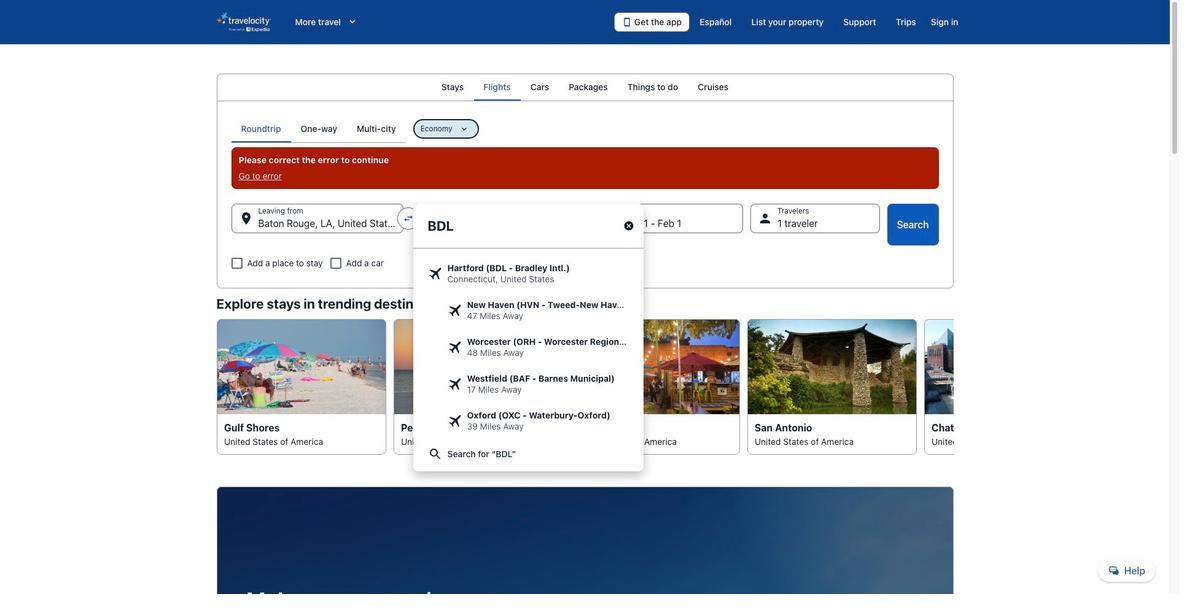 Task type: locate. For each thing, give the bounding box(es) containing it.
Going to text field
[[413, 204, 643, 248]]

travelocity logo image
[[217, 12, 271, 32]]

swap origin and destination values image
[[403, 213, 414, 224]]

download the app button image
[[622, 17, 632, 27]]

main content
[[0, 74, 1170, 595]]

chattanooga which includes modern architecture, a fountain and a river or creek image
[[924, 319, 1094, 415]]

show previous card image
[[209, 380, 224, 395]]

show next card image
[[946, 380, 961, 395]]

tab list
[[217, 74, 954, 101], [231, 115, 406, 143]]



Task type: vqa. For each thing, say whether or not it's contained in the screenshot.
main content
yes



Task type: describe. For each thing, give the bounding box(es) containing it.
lafayette showing a bar and night scenes as well as a small group of people image
[[570, 319, 740, 415]]

1 vertical spatial tab list
[[231, 115, 406, 143]]

clear going to image
[[623, 221, 634, 232]]

gulf shores showing general coastal views and a sandy beach as well as a small group of people image
[[217, 319, 386, 415]]

pensacola beach which includes a beach, a sunset and general coastal views image
[[393, 319, 563, 415]]

japanese tea gardens featuring a garden and a pond image
[[747, 319, 917, 415]]

0 vertical spatial tab list
[[217, 74, 954, 101]]



